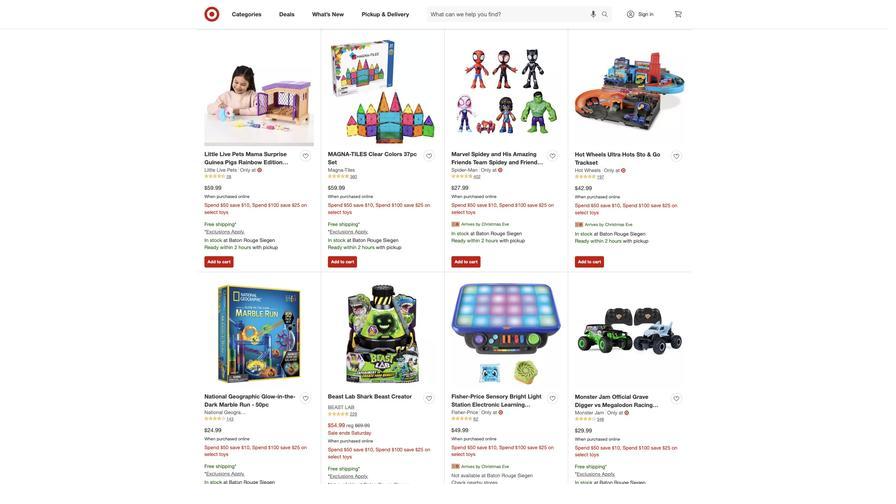 Task type: describe. For each thing, give the bounding box(es) containing it.
$10, for pets
[[242, 202, 251, 208]]

arrives by christmas eve for $49.99
[[462, 464, 509, 469]]

beast lab shark beast creator
[[328, 393, 412, 400]]

$59.99 when purchased online spend $50 save $10, spend $100 save $25 on select toys for colors
[[328, 184, 431, 215]]

ends
[[339, 430, 350, 436]]

apply. for monster
[[602, 471, 616, 477]]

in stock at  baton rouge siegen ready within 2 hours with pickup for $27.99
[[452, 230, 525, 243]]

7pk
[[499, 167, 509, 174]]

pk
[[636, 418, 642, 425]]

pickup & delivery link
[[356, 6, 418, 22]]

light
[[528, 393, 542, 400]]

purchased for marvel spidey and his amazing friends team spidey and friends figure collection 7pk (target exclusive)
[[464, 194, 484, 199]]

creator
[[392, 393, 412, 400]]

seasonal shipping icon image for $42.99
[[575, 220, 584, 229]]

activity
[[452, 409, 472, 416]]

at inside "spider-man only at ¬"
[[493, 167, 497, 173]]

wheels for ultra
[[586, 151, 606, 158]]

little for little live pets only at ¬
[[205, 167, 215, 173]]

fisher-price sensory bright light station electronic learning activity table
[[452, 393, 542, 416]]

only for fisher-price sensory bright light station electronic learning activity table
[[482, 409, 492, 415]]

when for magna-tiles clear colors 37pc set
[[328, 194, 339, 199]]

¬ down the rainbow
[[257, 167, 262, 174]]

surprise
[[264, 151, 287, 158]]

$54.99 reg $69.99 sale ends saturday when purchased online spend $50 save $10, spend $100 save $25 on select toys
[[328, 422, 431, 460]]

$50 for little live pets mama surprise guinea pigs rainbow edition (target exclusive)
[[221, 202, 229, 208]]

sign in link
[[621, 6, 665, 22]]

$25 for monster jam official grave digger vs megalodon racing rivals remote control monster trucks - 1:24 scale - 2 pk
[[663, 445, 671, 451]]

by for $27.99
[[476, 222, 481, 227]]

at inside hot wheels only at ¬
[[616, 167, 620, 173]]

$50 for hot wheels ultra hots sto & go trackset
[[591, 202, 599, 208]]

$24.99
[[205, 427, 222, 434]]

exclusive) inside "marvel spidey and his amazing friends team spidey and friends figure collection 7pk (target exclusive)"
[[452, 175, 479, 182]]

free shipping * * exclusions apply. for $24.99
[[205, 464, 245, 477]]

glow-
[[262, 393, 278, 400]]

toys for magna-tiles clear colors 37pc set
[[343, 209, 352, 215]]

when for little live pets mama surprise guinea pigs rainbow edition (target exclusive)
[[205, 194, 216, 199]]

search
[[599, 11, 616, 18]]

$69.99
[[355, 423, 370, 429]]

national geographic
[[205, 409, 250, 415]]

seasonal shipping icon image for $49.99
[[452, 463, 460, 471]]

colors
[[385, 151, 402, 158]]

guinea
[[205, 159, 224, 166]]

marvel spidey and his amazing friends team spidey and friends figure collection 7pk (target exclusive) link
[[452, 150, 544, 182]]

$100 for magna-tiles clear colors 37pc set
[[392, 202, 403, 208]]

free shipping * * exclusions apply. in stock at  baton rouge siegen ready within 2 hours with pickup for set
[[328, 221, 402, 250]]

$25 for national geographic glow-in-the- dark marble run - 50pc
[[292, 444, 300, 450]]

reg
[[347, 423, 354, 429]]

online inside $54.99 reg $69.99 sale ends saturday when purchased online spend $50 save $10, spend $100 save $25 on select toys
[[362, 439, 373, 444]]

what's new
[[312, 11, 344, 18]]

shark
[[357, 393, 373, 400]]

table
[[473, 409, 488, 416]]

197
[[597, 174, 604, 180]]

toys for fisher-price sensory bright light station electronic learning activity table
[[466, 452, 476, 458]]

shipping for beast
[[339, 466, 358, 472]]

$59.99 for little live pets mama surprise guinea pigs rainbow edition (target exclusive)
[[205, 184, 222, 191]]

beast lab shark beast creator link
[[328, 393, 412, 401]]

$59.99 for magna-tiles clear colors 37pc set
[[328, 184, 345, 191]]

2 friends from the left
[[521, 159, 541, 166]]

only for marvel spidey and his amazing friends team spidey and friends figure collection 7pk (target exclusive)
[[481, 167, 491, 173]]

not
[[452, 473, 460, 479]]

beast
[[328, 404, 344, 411]]

$50 for magna-tiles clear colors 37pc set
[[344, 202, 352, 208]]

select for monster jam official grave digger vs megalodon racing rivals remote control monster trucks - 1:24 scale - 2 pk
[[575, 452, 589, 458]]

$50 for monster jam official grave digger vs megalodon racing rivals remote control monster trucks - 1:24 scale - 2 pk
[[591, 445, 599, 451]]

2 inside monster jam official grave digger vs megalodon racing rivals remote control monster trucks - 1:24 scale - 2 pk
[[631, 418, 634, 425]]

fisher- for fisher-price sensory bright light station electronic learning activity table
[[452, 393, 471, 400]]

little live pets only at ¬
[[205, 167, 262, 174]]

official
[[612, 393, 631, 401]]

on for national geographic glow-in-the- dark marble run - 50pc
[[301, 444, 307, 450]]

by for $42.99
[[600, 222, 604, 227]]

$10, for sensory
[[489, 444, 498, 450]]

racing
[[634, 402, 653, 409]]

arrives by christmas eve for $42.99
[[585, 222, 633, 227]]

$27.99
[[452, 184, 469, 191]]

bright
[[510, 393, 527, 400]]

new
[[332, 11, 344, 18]]

price for sensory
[[471, 393, 485, 400]]

402 link
[[452, 174, 561, 180]]

$29.99 when purchased online spend $50 save $10, spend $100 save $25 on select toys
[[575, 427, 678, 458]]

magna-tiles link
[[328, 167, 355, 174]]

What can we help you find? suggestions appear below search field
[[427, 6, 604, 22]]

0 vertical spatial &
[[382, 11, 386, 18]]

0 vertical spatial spidey
[[472, 151, 490, 158]]

when for hot wheels ultra hots sto & go trackset
[[575, 194, 586, 200]]

50pc
[[256, 401, 269, 408]]

exclusions apply. button for dark
[[206, 471, 245, 478]]

little live pets link
[[205, 167, 239, 174]]

live for little live pets mama surprise guinea pigs rainbow edition (target exclusive)
[[220, 151, 231, 158]]

national geographic link
[[205, 409, 250, 416]]

$100 for fisher-price sensory bright light station electronic learning activity table
[[516, 444, 526, 450]]

lab
[[345, 393, 355, 400]]

run
[[240, 401, 250, 408]]

megalodon
[[603, 402, 633, 409]]

0 horizontal spatial and
[[491, 151, 501, 158]]

toys inside $54.99 reg $69.99 sale ends saturday when purchased online spend $50 save $10, spend $100 save $25 on select toys
[[343, 454, 352, 460]]

exclusive) inside little live pets mama surprise guinea pigs rainbow edition (target exclusive)
[[225, 167, 252, 174]]

$100 for monster jam official grave digger vs megalodon racing rivals remote control monster trucks - 1:24 scale - 2 pk
[[639, 445, 650, 451]]

¬ for monster jam official grave digger vs megalodon racing rivals remote control monster trucks - 1:24 scale - 2 pk
[[625, 409, 629, 416]]

$50 for national geographic glow-in-the- dark marble run - 50pc
[[221, 444, 229, 450]]

go
[[653, 151, 661, 158]]

spider-man link
[[452, 167, 480, 174]]

toys for monster jam official grave digger vs megalodon racing rivals remote control monster trucks - 1:24 scale - 2 pk
[[590, 452, 599, 458]]

1 beast from the left
[[328, 393, 344, 400]]

station
[[452, 401, 471, 408]]

ultra
[[608, 151, 621, 158]]

eve for $49.99
[[502, 464, 509, 469]]

price for only
[[467, 409, 478, 415]]

$100 for national geographic glow-in-the- dark marble run - 50pc
[[268, 444, 279, 450]]

magna-tiles clear colors 37pc set
[[328, 151, 417, 166]]

shipping for national
[[216, 464, 235, 470]]

fisher-price link
[[452, 409, 480, 416]]

exclusions for monster
[[577, 471, 601, 477]]

pets for only
[[227, 167, 237, 173]]

62
[[474, 416, 478, 422]]

at inside fisher-price only at ¬
[[493, 409, 497, 415]]

deals link
[[273, 6, 304, 22]]

trackset
[[575, 159, 598, 166]]

1:24
[[599, 418, 610, 425]]

348
[[597, 417, 604, 422]]

$100 inside $54.99 reg $69.99 sale ends saturday when purchased online spend $50 save $10, spend $100 save $25 on select toys
[[392, 447, 403, 453]]

edition
[[264, 159, 283, 166]]

on for marvel spidey and his amazing friends team spidey and friends figure collection 7pk (target exclusive)
[[549, 202, 554, 208]]

little for little live pets mama surprise guinea pigs rainbow edition (target exclusive)
[[205, 151, 218, 158]]

1 horizontal spatial free shipping * * exclusions apply.
[[328, 466, 368, 479]]

1 horizontal spatial -
[[595, 418, 597, 425]]

magna-
[[328, 167, 345, 173]]

eve for $42.99
[[626, 222, 633, 227]]

pets for mama
[[232, 151, 244, 158]]

online for pets
[[238, 194, 250, 199]]

man
[[468, 167, 478, 173]]

on for magna-tiles clear colors 37pc set
[[425, 202, 431, 208]]

jam for official
[[599, 393, 611, 401]]

fisher- for fisher-price only at ¬
[[452, 409, 467, 415]]

$100 for marvel spidey and his amazing friends team spidey and friends figure collection 7pk (target exclusive)
[[516, 202, 526, 208]]

monster jam official grave digger vs megalodon racing rivals remote control monster trucks - 1:24 scale - 2 pk link
[[575, 393, 668, 425]]

purchased for fisher-price sensory bright light station electronic learning activity table
[[464, 436, 484, 442]]

exclusions for beast
[[330, 473, 354, 479]]

$50 for fisher-price sensory bright light station electronic learning activity table
[[468, 444, 476, 450]]

shipping for monster
[[587, 464, 605, 470]]

scale
[[611, 418, 625, 425]]

monster for monster jam official grave digger vs megalodon racing rivals remote control monster trucks - 1:24 scale - 2 pk
[[575, 393, 598, 401]]

purchased for little live pets mama surprise guinea pigs rainbow edition (target exclusive)
[[217, 194, 237, 199]]

sign in
[[639, 11, 654, 17]]

$50 for marvel spidey and his amazing friends team spidey and friends figure collection 7pk (target exclusive)
[[468, 202, 476, 208]]

electronic
[[473, 401, 500, 408]]

magna-tiles
[[328, 167, 355, 173]]

national geographic glow-in-the- dark marble run - 50pc link
[[205, 393, 297, 409]]

$59.99 when purchased online spend $50 save $10, spend $100 save $25 on select toys for mama
[[205, 184, 307, 215]]

$27.99 when purchased online spend $50 save $10, spend $100 save $25 on select toys
[[452, 184, 554, 215]]

sto
[[637, 151, 646, 158]]

not available at baton rouge siegen
[[452, 473, 533, 479]]

on for little live pets mama surprise guinea pigs rainbow edition (target exclusive)
[[301, 202, 307, 208]]

tiles
[[345, 167, 355, 173]]

only inside 'little live pets only at ¬'
[[240, 167, 250, 173]]

what's
[[312, 11, 331, 18]]

- inside 'national geographic glow-in-the- dark marble run - 50pc'
[[252, 401, 254, 408]]

dark
[[205, 401, 218, 408]]

amazing
[[513, 151, 537, 158]]

hot wheels ultra hots sto & go trackset link
[[575, 151, 668, 167]]

delivery
[[387, 11, 409, 18]]

360
[[350, 174, 357, 179]]

national geographic glow-in-the- dark marble run - 50pc
[[205, 393, 296, 408]]

toys for hot wheels ultra hots sto & go trackset
[[590, 209, 599, 215]]

exclusions apply. button for guinea
[[206, 228, 245, 235]]

monster jam official grave digger vs megalodon racing rivals remote control monster trucks - 1:24 scale - 2 pk
[[575, 393, 660, 425]]

select for fisher-price sensory bright light station electronic learning activity table
[[452, 452, 465, 458]]

only for hot wheels ultra hots sto & go trackset
[[604, 167, 614, 173]]

143 link
[[205, 416, 314, 422]]

1 friends from the left
[[452, 159, 472, 166]]

categories
[[232, 11, 262, 18]]

live for little live pets only at ¬
[[217, 167, 226, 173]]

$100 for hot wheels ultra hots sto & go trackset
[[639, 202, 650, 208]]

sale
[[328, 430, 338, 436]]

pickup & delivery
[[362, 11, 409, 18]]



Task type: vqa. For each thing, say whether or not it's contained in the screenshot.
Little in Little Live Pets Mama Surprise Guinea Pigs Rainbow Edition (Target Exclusive)
yes



Task type: locate. For each thing, give the bounding box(es) containing it.
toys for marvel spidey and his amazing friends team spidey and friends figure collection 7pk (target exclusive)
[[466, 209, 476, 215]]

hours
[[486, 237, 498, 243], [609, 238, 622, 244], [239, 244, 251, 250], [362, 244, 375, 250]]

1 $59.99 when purchased online spend $50 save $10, spend $100 save $25 on select toys from the left
[[205, 184, 307, 215]]

geographic for national geographic glow-in-the- dark marble run - 50pc
[[228, 393, 260, 400]]

national up dark
[[205, 393, 227, 400]]

purchased inside $24.99 when purchased online spend $50 save $10, spend $100 save $25 on select toys
[[217, 436, 237, 442]]

vs
[[595, 402, 601, 409]]

on inside "$27.99 when purchased online spend $50 save $10, spend $100 save $25 on select toys"
[[549, 202, 554, 208]]

free for monster jam official grave digger vs megalodon racing rivals remote control monster trucks - 1:24 scale - 2 pk
[[575, 464, 585, 470]]

price up the 62
[[467, 409, 478, 415]]

1 horizontal spatial exclusive)
[[452, 175, 479, 182]]

$59.99 when purchased online spend $50 save $10, spend $100 save $25 on select toys down 360 link
[[328, 184, 431, 215]]

eve down $42.99 when purchased online spend $50 save $10, spend $100 save $25 on select toys
[[626, 222, 633, 227]]

apply.
[[231, 229, 245, 235], [355, 229, 368, 235], [231, 471, 245, 477], [602, 471, 616, 477], [355, 473, 368, 479]]

tiles
[[351, 151, 367, 158]]

402
[[474, 174, 481, 179]]

geographic inside 'national geographic glow-in-the- dark marble run - 50pc'
[[228, 393, 260, 400]]

free shipping * * exclusions apply. in stock at  baton rouge siegen ready within 2 hours with pickup for guinea
[[205, 221, 278, 250]]

price
[[471, 393, 485, 400], [467, 409, 478, 415]]

national inside 'national geographic glow-in-the- dark marble run - 50pc'
[[205, 393, 227, 400]]

$10, down the 143 link
[[242, 444, 251, 450]]

$59.99 when purchased online spend $50 save $10, spend $100 save $25 on select toys
[[205, 184, 307, 215], [328, 184, 431, 215]]

1 vertical spatial geographic
[[224, 409, 250, 415]]

$10, inside "$27.99 when purchased online spend $50 save $10, spend $100 save $25 on select toys"
[[489, 202, 498, 208]]

online for official
[[609, 437, 620, 442]]

online inside "$27.99 when purchased online spend $50 save $10, spend $100 save $25 on select toys"
[[485, 194, 497, 199]]

little inside little live pets mama surprise guinea pigs rainbow edition (target exclusive)
[[205, 151, 218, 158]]

christmas for $49.99
[[482, 464, 501, 469]]

online inside $42.99 when purchased online spend $50 save $10, spend $100 save $25 on select toys
[[609, 194, 620, 200]]

$50 inside $49.99 when purchased online spend $50 save $10, spend $100 save $25 on select toys
[[468, 444, 476, 450]]

exclusions
[[206, 229, 230, 235], [330, 229, 354, 235], [206, 471, 230, 477], [577, 471, 601, 477], [330, 473, 354, 479]]

spidey
[[472, 151, 490, 158], [489, 159, 507, 166]]

on inside $54.99 reg $69.99 sale ends saturday when purchased online spend $50 save $10, spend $100 save $25 on select toys
[[425, 447, 431, 453]]

when inside $54.99 reg $69.99 sale ends saturday when purchased online spend $50 save $10, spend $100 save $25 on select toys
[[328, 439, 339, 444]]

toys inside $24.99 when purchased online spend $50 save $10, spend $100 save $25 on select toys
[[219, 452, 229, 458]]

apply. for beast
[[355, 473, 368, 479]]

wheels inside hot wheels ultra hots sto & go trackset
[[586, 151, 606, 158]]

when down $24.99
[[205, 436, 216, 442]]

0 horizontal spatial $59.99 when purchased online spend $50 save $10, spend $100 save $25 on select toys
[[205, 184, 307, 215]]

&
[[382, 11, 386, 18], [647, 151, 651, 158]]

$10, down 360 link
[[365, 202, 374, 208]]

rivals
[[575, 410, 592, 417]]

¬ for fisher-price sensory bright light station electronic learning activity table
[[499, 409, 503, 416]]

free for national geographic glow-in-the- dark marble run - 50pc
[[205, 464, 214, 470]]

1 vertical spatial national
[[205, 409, 223, 415]]

shipping
[[216, 221, 235, 227], [339, 221, 358, 227], [216, 464, 235, 470], [587, 464, 605, 470], [339, 466, 358, 472]]

monster inside the monster jam only at ¬
[[575, 410, 594, 416]]

online for and
[[485, 194, 497, 199]]

when down $29.99
[[575, 437, 586, 442]]

only down electronic
[[482, 409, 492, 415]]

jam up vs
[[599, 393, 611, 401]]

- left 348
[[595, 418, 597, 425]]

¬ for hot wheels ultra hots sto & go trackset
[[621, 167, 626, 174]]

$50 down 360
[[344, 202, 352, 208]]

1 vertical spatial hot
[[575, 167, 583, 173]]

online for clear
[[362, 194, 373, 199]]

$10, down 197 link
[[612, 202, 622, 208]]

1 vertical spatial fisher-
[[452, 409, 467, 415]]

free
[[205, 221, 214, 227], [328, 221, 338, 227], [205, 464, 214, 470], [575, 464, 585, 470], [328, 466, 338, 472]]

¬ right collection
[[498, 167, 503, 174]]

(target inside "marvel spidey and his amazing friends team spidey and friends figure collection 7pk (target exclusive)"
[[511, 167, 529, 174]]

hot for hot wheels ultra hots sto & go trackset
[[575, 151, 585, 158]]

1 horizontal spatial friends
[[521, 159, 541, 166]]

1 horizontal spatial free shipping * * exclusions apply. in stock at  baton rouge siegen ready within 2 hours with pickup
[[328, 221, 402, 250]]

siegen
[[507, 230, 522, 236], [630, 231, 646, 237], [260, 237, 275, 243], [383, 237, 399, 243], [518, 473, 533, 479]]

$25 inside $42.99 when purchased online spend $50 save $10, spend $100 save $25 on select toys
[[663, 202, 671, 208]]

spend
[[205, 202, 219, 208], [252, 202, 267, 208], [328, 202, 343, 208], [376, 202, 391, 208], [452, 202, 466, 208], [499, 202, 514, 208], [575, 202, 590, 208], [623, 202, 638, 208], [205, 444, 219, 450], [252, 444, 267, 450], [452, 444, 466, 450], [499, 444, 514, 450], [575, 445, 590, 451], [623, 445, 638, 451], [328, 447, 343, 453], [376, 447, 391, 453]]

purchased down $29.99
[[588, 437, 608, 442]]

¬ for marvel spidey and his amazing friends team spidey and friends figure collection 7pk (target exclusive)
[[498, 167, 503, 174]]

0 vertical spatial jam
[[599, 393, 611, 401]]

1 horizontal spatial $59.99 when purchased online spend $50 save $10, spend $100 save $25 on select toys
[[328, 184, 431, 215]]

exclusions for national
[[206, 471, 230, 477]]

magna-tiles clear colors 37pc set link
[[328, 150, 421, 167]]

1 horizontal spatial &
[[647, 151, 651, 158]]

$50 inside $42.99 when purchased online spend $50 save $10, spend $100 save $25 on select toys
[[591, 202, 599, 208]]

$100 inside $42.99 when purchased online spend $50 save $10, spend $100 save $25 on select toys
[[639, 202, 650, 208]]

0 horizontal spatial (target
[[205, 167, 223, 174]]

(target down guinea
[[205, 167, 223, 174]]

geographic up 143
[[224, 409, 250, 415]]

purchased down ends
[[340, 439, 361, 444]]

monster up digger
[[575, 393, 598, 401]]

2 horizontal spatial free shipping * * exclusions apply.
[[575, 464, 616, 477]]

select inside $29.99 when purchased online spend $50 save $10, spend $100 save $25 on select toys
[[575, 452, 589, 458]]

$10, down 402 link
[[489, 202, 498, 208]]

select inside $42.99 when purchased online spend $50 save $10, spend $100 save $25 on select toys
[[575, 209, 589, 215]]

$42.99 when purchased online spend $50 save $10, spend $100 save $25 on select toys
[[575, 185, 678, 215]]

his
[[503, 151, 512, 158]]

select inside $49.99 when purchased online spend $50 save $10, spend $100 save $25 on select toys
[[452, 452, 465, 458]]

0 horizontal spatial free shipping * * exclusions apply.
[[205, 464, 245, 477]]

1 vertical spatial jam
[[595, 410, 604, 416]]

exclusions apply. button
[[206, 228, 245, 235], [330, 228, 368, 235], [206, 471, 245, 478], [577, 471, 616, 478], [330, 473, 368, 480]]

price up electronic
[[471, 393, 485, 400]]

hots
[[623, 151, 635, 158]]

pickup
[[362, 11, 380, 18]]

christmas down $42.99 when purchased online spend $50 save $10, spend $100 save $25 on select toys
[[605, 222, 625, 227]]

seasonal shipping icon image
[[452, 220, 460, 229], [575, 220, 584, 229], [452, 463, 460, 471]]

monster jam link
[[575, 409, 606, 416]]

$10, down scale
[[612, 445, 622, 451]]

when inside $24.99 when purchased online spend $50 save $10, spend $100 save $25 on select toys
[[205, 436, 216, 442]]

online down 402 link
[[485, 194, 497, 199]]

beast lab shark beast creator image
[[328, 279, 437, 389], [328, 279, 437, 389]]

¬ up scale
[[625, 409, 629, 416]]

only for monster jam official grave digger vs megalodon racing rivals remote control monster trucks - 1:24 scale - 2 pk
[[608, 410, 618, 416]]

hot wheels link
[[575, 167, 603, 174]]

live inside little live pets mama surprise guinea pigs rainbow edition (target exclusive)
[[220, 151, 231, 158]]

beast up the beast
[[328, 393, 344, 400]]

pets inside 'little live pets only at ¬'
[[227, 167, 237, 173]]

live up pigs
[[220, 151, 231, 158]]

and
[[491, 151, 501, 158], [509, 159, 519, 166]]

jam up 348
[[595, 410, 604, 416]]

¬
[[257, 167, 262, 174], [498, 167, 503, 174], [621, 167, 626, 174], [499, 409, 503, 416], [625, 409, 629, 416]]

marvel spidey and his amazing friends team spidey and friends figure collection 7pk (target exclusive) image
[[452, 37, 561, 146], [452, 37, 561, 146]]

with
[[500, 237, 509, 243], [623, 238, 633, 244], [253, 244, 262, 250], [376, 244, 385, 250]]

when down sale
[[328, 439, 339, 444]]

fisher- inside fisher-price sensory bright light station electronic learning activity table
[[452, 393, 471, 400]]

on for monster jam official grave digger vs megalodon racing rivals remote control monster trucks - 1:24 scale - 2 pk
[[672, 445, 678, 451]]

search button
[[599, 6, 616, 23]]

1 vertical spatial &
[[647, 151, 651, 158]]

$50 down $27.99
[[468, 202, 476, 208]]

only inside fisher-price only at ¬
[[482, 409, 492, 415]]

monster jam only at ¬
[[575, 409, 629, 416]]

1 horizontal spatial $59.99
[[328, 184, 345, 191]]

christmas for $42.99
[[605, 222, 625, 227]]

28 link
[[205, 174, 314, 180]]

lab
[[345, 404, 355, 411]]

only down the rainbow
[[240, 167, 250, 173]]

saturday
[[352, 430, 371, 436]]

1 vertical spatial little
[[205, 167, 215, 173]]

friends down amazing
[[521, 159, 541, 166]]

marvel
[[452, 151, 470, 158]]

eve up not available at baton rouge siegen
[[502, 464, 509, 469]]

when down little live pets link
[[205, 194, 216, 199]]

learning
[[501, 401, 525, 408]]

when
[[205, 194, 216, 199], [328, 194, 339, 199], [452, 194, 463, 199], [575, 194, 586, 200], [205, 436, 216, 442], [452, 436, 463, 442], [575, 437, 586, 442], [328, 439, 339, 444]]

exclusions apply. button for set
[[330, 228, 368, 235]]

beast lab link
[[328, 404, 355, 411]]

28
[[227, 174, 231, 179]]

$42.99
[[575, 185, 592, 192]]

at inside 'little live pets only at ¬'
[[252, 167, 256, 173]]

0 vertical spatial pets
[[232, 151, 244, 158]]

select
[[205, 209, 218, 215], [328, 209, 341, 215], [452, 209, 465, 215], [575, 209, 589, 215], [205, 452, 218, 458], [452, 452, 465, 458], [575, 452, 589, 458], [328, 454, 341, 460]]

& inside hot wheels ultra hots sto & go trackset
[[647, 151, 651, 158]]

digger
[[575, 402, 593, 409]]

jam inside monster jam official grave digger vs megalodon racing rivals remote control monster trucks - 1:24 scale - 2 pk
[[599, 393, 611, 401]]

fisher-price sensory bright light station electronic learning activity table link
[[452, 393, 544, 416]]

1 national from the top
[[205, 393, 227, 400]]

spidey up team at right top
[[472, 151, 490, 158]]

toys inside $29.99 when purchased online spend $50 save $10, spend $100 save $25 on select toys
[[590, 452, 599, 458]]

1 vertical spatial live
[[217, 167, 226, 173]]

$10, down the saturday
[[365, 447, 374, 453]]

save
[[230, 202, 240, 208], [281, 202, 291, 208], [354, 202, 364, 208], [404, 202, 414, 208], [477, 202, 487, 208], [528, 202, 538, 208], [601, 202, 611, 208], [651, 202, 661, 208], [230, 444, 240, 450], [281, 444, 291, 450], [477, 444, 487, 450], [528, 444, 538, 450], [601, 445, 611, 451], [651, 445, 661, 451], [354, 447, 364, 453], [404, 447, 414, 453]]

when inside "$27.99 when purchased online spend $50 save $10, spend $100 save $25 on select toys"
[[452, 194, 463, 199]]

$50 inside "$27.99 when purchased online spend $50 save $10, spend $100 save $25 on select toys"
[[468, 202, 476, 208]]

price inside fisher-price sensory bright light station electronic learning activity table
[[471, 393, 485, 400]]

2 hot from the top
[[575, 167, 583, 173]]

2
[[482, 237, 484, 243], [605, 238, 608, 244], [235, 244, 237, 250], [358, 244, 361, 250], [631, 418, 634, 425]]

seasonal shipping icon image for $27.99
[[452, 220, 460, 229]]

christmas up not available at baton rouge siegen
[[482, 464, 501, 469]]

online for glow-
[[238, 436, 250, 442]]

purchased inside $29.99 when purchased online spend $50 save $10, spend $100 save $25 on select toys
[[588, 437, 608, 442]]

toys inside "$27.99 when purchased online spend $50 save $10, spend $100 save $25 on select toys"
[[466, 209, 476, 215]]

0 horizontal spatial friends
[[452, 159, 472, 166]]

$10, for ultra
[[612, 202, 622, 208]]

by down $42.99 when purchased online spend $50 save $10, spend $100 save $25 on select toys
[[600, 222, 604, 227]]

purchased inside "$27.99 when purchased online spend $50 save $10, spend $100 save $25 on select toys"
[[464, 194, 484, 199]]

and down his
[[509, 159, 519, 166]]

only inside the monster jam only at ¬
[[608, 410, 618, 416]]

2 $59.99 from the left
[[328, 184, 345, 191]]

hot inside hot wheels ultra hots sto & go trackset
[[575, 151, 585, 158]]

online down scale
[[609, 437, 620, 442]]

free shipping * * exclusions apply. in stock at  baton rouge siegen ready within 2 hours with pickup
[[205, 221, 278, 250], [328, 221, 402, 250]]

$10, inside $29.99 when purchased online spend $50 save $10, spend $100 save $25 on select toys
[[612, 445, 622, 451]]

when inside $49.99 when purchased online spend $50 save $10, spend $100 save $25 on select toys
[[452, 436, 463, 442]]

$25 inside $54.99 reg $69.99 sale ends saturday when purchased online spend $50 save $10, spend $100 save $25 on select toys
[[416, 447, 424, 453]]

clear
[[369, 151, 383, 158]]

only inside hot wheels only at ¬
[[604, 167, 614, 173]]

when inside $42.99 when purchased online spend $50 save $10, spend $100 save $25 on select toys
[[575, 194, 586, 200]]

when inside $29.99 when purchased online spend $50 save $10, spend $100 save $25 on select toys
[[575, 437, 586, 442]]

trucks
[[575, 418, 593, 425]]

and left his
[[491, 151, 501, 158]]

- down control
[[627, 418, 629, 425]]

0 horizontal spatial -
[[252, 401, 254, 408]]

arrives by christmas eve for $27.99
[[462, 222, 509, 227]]

in
[[650, 11, 654, 17]]

spider-
[[452, 167, 468, 173]]

little inside 'little live pets only at ¬'
[[205, 167, 215, 173]]

online for sensory
[[485, 436, 497, 442]]

pets inside little live pets mama surprise guinea pigs rainbow edition (target exclusive)
[[232, 151, 244, 158]]

remote
[[593, 410, 614, 417]]

arrives by christmas eve down $42.99 when purchased online spend $50 save $10, spend $100 save $25 on select toys
[[585, 222, 633, 227]]

deals
[[279, 11, 295, 18]]

at inside the monster jam only at ¬
[[619, 410, 623, 416]]

1 $59.99 from the left
[[205, 184, 222, 191]]

0 vertical spatial little
[[205, 151, 218, 158]]

select inside $54.99 reg $69.99 sale ends saturday when purchased online spend $50 save $10, spend $100 save $25 on select toys
[[328, 454, 341, 460]]

$50 inside $24.99 when purchased online spend $50 save $10, spend $100 save $25 on select toys
[[221, 444, 229, 450]]

when down magna-
[[328, 194, 339, 199]]

1 vertical spatial and
[[509, 159, 519, 166]]

only inside "spider-man only at ¬"
[[481, 167, 491, 173]]

fisher-price only at ¬
[[452, 409, 503, 416]]

$50 down ends
[[344, 447, 352, 453]]

hot up trackset
[[575, 151, 585, 158]]

1 vertical spatial wheels
[[585, 167, 601, 173]]

1 free shipping * * exclusions apply. in stock at  baton rouge siegen ready within 2 hours with pickup from the left
[[205, 221, 278, 250]]

2 (target from the left
[[511, 167, 529, 174]]

& right pickup
[[382, 11, 386, 18]]

online down 360 link
[[362, 194, 373, 199]]

2 free shipping * * exclusions apply. in stock at  baton rouge siegen ready within 2 hours with pickup from the left
[[328, 221, 402, 250]]

select for magna-tiles clear colors 37pc set
[[328, 209, 341, 215]]

categories link
[[226, 6, 270, 22]]

national down dark
[[205, 409, 223, 415]]

$10, inside $54.99 reg $69.99 sale ends saturday when purchased online spend $50 save $10, spend $100 save $25 on select toys
[[365, 447, 374, 453]]

1 (target from the left
[[205, 167, 223, 174]]

price inside fisher-price only at ¬
[[467, 409, 478, 415]]

purchased down $24.99
[[217, 436, 237, 442]]

1 horizontal spatial and
[[509, 159, 519, 166]]

0 horizontal spatial exclusive)
[[225, 167, 252, 174]]

toys inside $42.99 when purchased online spend $50 save $10, spend $100 save $25 on select toys
[[590, 209, 599, 215]]

magna-tiles clear colors 37pc set image
[[328, 37, 437, 146], [328, 37, 437, 146]]

0 vertical spatial national
[[205, 393, 227, 400]]

little down guinea
[[205, 167, 215, 173]]

online for ultra
[[609, 194, 620, 200]]

$25 for fisher-price sensory bright light station electronic learning activity table
[[539, 444, 547, 450]]

on
[[301, 202, 307, 208], [425, 202, 431, 208], [549, 202, 554, 208], [672, 202, 678, 208], [301, 444, 307, 450], [549, 444, 554, 450], [672, 445, 678, 451], [425, 447, 431, 453]]

hot wheels ultra hots sto & go trackset image
[[575, 37, 685, 147], [575, 37, 685, 147]]

$59.99 when purchased online spend $50 save $10, spend $100 save $25 on select toys down 28 link on the left top
[[205, 184, 307, 215]]

christmas for $27.99
[[482, 222, 501, 227]]

monster down racing
[[638, 410, 660, 417]]

$100 for little live pets mama surprise guinea pigs rainbow edition (target exclusive)
[[268, 202, 279, 208]]

& left go
[[647, 151, 651, 158]]

hot down trackset
[[575, 167, 583, 173]]

only up 197
[[604, 167, 614, 173]]

arrives for $49.99
[[462, 464, 475, 469]]

eve for $27.99
[[502, 222, 509, 227]]

$25 inside $49.99 when purchased online spend $50 save $10, spend $100 save $25 on select toys
[[539, 444, 547, 450]]

in
[[452, 230, 456, 236], [575, 231, 579, 237], [205, 237, 209, 243], [328, 237, 332, 243]]

purchased inside $42.99 when purchased online spend $50 save $10, spend $100 save $25 on select toys
[[588, 194, 608, 200]]

only down team at right top
[[481, 167, 491, 173]]

2 national from the top
[[205, 409, 223, 415]]

$25 for little live pets mama surprise guinea pigs rainbow edition (target exclusive)
[[292, 202, 300, 208]]

online down 197 link
[[609, 194, 620, 200]]

exclusive) down spider-man "link"
[[452, 175, 479, 182]]

purchased inside $49.99 when purchased online spend $50 save $10, spend $100 save $25 on select toys
[[464, 436, 484, 442]]

fisher- inside fisher-price only at ¬
[[452, 409, 467, 415]]

select inside "$27.99 when purchased online spend $50 save $10, spend $100 save $25 on select toys"
[[452, 209, 465, 215]]

when down $27.99
[[452, 194, 463, 199]]

348 link
[[575, 416, 685, 423]]

purchased down 360
[[340, 194, 361, 199]]

spidey up 7pk
[[489, 159, 507, 166]]

$100 inside $49.99 when purchased online spend $50 save $10, spend $100 save $25 on select toys
[[516, 444, 526, 450]]

$10,
[[242, 202, 251, 208], [365, 202, 374, 208], [489, 202, 498, 208], [612, 202, 622, 208], [242, 444, 251, 450], [489, 444, 498, 450], [612, 445, 622, 451], [365, 447, 374, 453]]

pigs
[[225, 159, 237, 166]]

live inside 'little live pets only at ¬'
[[217, 167, 226, 173]]

exclusive)
[[225, 167, 252, 174], [452, 175, 479, 182]]

on inside $49.99 when purchased online spend $50 save $10, spend $100 save $25 on select toys
[[549, 444, 554, 450]]

0 vertical spatial live
[[220, 151, 231, 158]]

online inside $49.99 when purchased online spend $50 save $10, spend $100 save $25 on select toys
[[485, 436, 497, 442]]

$25 inside $29.99 when purchased online spend $50 save $10, spend $100 save $25 on select toys
[[663, 445, 671, 451]]

what's new link
[[306, 6, 353, 22]]

wheels up trackset
[[586, 151, 606, 158]]

arrives by christmas eve up not available at baton rouge siegen
[[462, 464, 509, 469]]

little live pets mama surprise guinea pigs rainbow edition (target exclusive) image
[[205, 37, 314, 146], [205, 37, 314, 146]]

$10, for official
[[612, 445, 622, 451]]

only down 'megalodon'
[[608, 410, 618, 416]]

purchased down 28
[[217, 194, 237, 199]]

monster down digger
[[575, 410, 594, 416]]

when down $42.99
[[575, 194, 586, 200]]

2 little from the top
[[205, 167, 215, 173]]

add to cart button
[[205, 14, 234, 25], [328, 14, 357, 25], [452, 14, 481, 25], [575, 14, 605, 25], [205, 256, 234, 268], [328, 256, 357, 268], [452, 256, 481, 268], [575, 256, 605, 268]]

0 horizontal spatial in stock at  baton rouge siegen ready within 2 hours with pickup
[[452, 230, 525, 243]]

when for marvel spidey and his amazing friends team spidey and friends figure collection 7pk (target exclusive)
[[452, 194, 463, 199]]

free shipping * * exclusions apply.
[[205, 464, 245, 477], [575, 464, 616, 477], [328, 466, 368, 479]]

geographic up run
[[228, 393, 260, 400]]

$25 for marvel spidey and his amazing friends team spidey and friends figure collection 7pk (target exclusive)
[[539, 202, 547, 208]]

stock
[[457, 230, 469, 236], [581, 231, 593, 237], [210, 237, 222, 243], [334, 237, 346, 243]]

0 vertical spatial and
[[491, 151, 501, 158]]

$10, for glow-
[[242, 444, 251, 450]]

$59.99 down little live pets link
[[205, 184, 222, 191]]

by down "$27.99 when purchased online spend $50 save $10, spend $100 save $25 on select toys"
[[476, 222, 481, 227]]

1 horizontal spatial in stock at  baton rouge siegen ready within 2 hours with pickup
[[575, 231, 649, 244]]

0 vertical spatial geographic
[[228, 393, 260, 400]]

apply. for national
[[231, 471, 245, 477]]

$10, inside $42.99 when purchased online spend $50 save $10, spend $100 save $25 on select toys
[[612, 202, 622, 208]]

free for beast lab shark beast creator
[[328, 466, 338, 472]]

1 vertical spatial exclusive)
[[452, 175, 479, 182]]

$50 down $24.99
[[221, 444, 229, 450]]

purchased inside $54.99 reg $69.99 sale ends saturday when purchased online spend $50 save $10, spend $100 save $25 on select toys
[[340, 439, 361, 444]]

monster jam official grave digger vs megalodon racing rivals remote control monster trucks - 1:24 scale - 2 pk image
[[575, 279, 685, 389], [575, 279, 685, 389]]

eve down "$27.99 when purchased online spend $50 save $10, spend $100 save $25 on select toys"
[[502, 222, 509, 227]]

national geographic glow-in-the-dark marble run - 50pc image
[[205, 279, 314, 389], [205, 279, 314, 389]]

(target inside little live pets mama surprise guinea pigs rainbow edition (target exclusive)
[[205, 167, 223, 174]]

jam inside the monster jam only at ¬
[[595, 410, 604, 416]]

hot
[[575, 151, 585, 158], [575, 167, 583, 173]]

toys for national geographic glow-in-the- dark marble run - 50pc
[[219, 452, 229, 458]]

1 hot from the top
[[575, 151, 585, 158]]

within
[[467, 237, 480, 243], [591, 238, 604, 244], [220, 244, 233, 250], [344, 244, 357, 250]]

online down 28 link on the left top
[[238, 194, 250, 199]]

$100 inside $24.99 when purchased online spend $50 save $10, spend $100 save $25 on select toys
[[268, 444, 279, 450]]

on inside $29.99 when purchased online spend $50 save $10, spend $100 save $25 on select toys
[[672, 445, 678, 451]]

¬ down hot wheels ultra hots sto & go trackset
[[621, 167, 626, 174]]

$10, down 28 link on the left top
[[242, 202, 251, 208]]

online down the saturday
[[362, 439, 373, 444]]

magna-
[[328, 151, 351, 158]]

$50 down 28
[[221, 202, 229, 208]]

(target right 7pk
[[511, 167, 529, 174]]

national for national geographic glow-in-the- dark marble run - 50pc
[[205, 393, 227, 400]]

- right run
[[252, 401, 254, 408]]

*
[[235, 221, 237, 227], [358, 221, 360, 227], [205, 229, 206, 235], [328, 229, 330, 235], [235, 464, 237, 470], [605, 464, 607, 470], [358, 466, 360, 472], [205, 471, 206, 477], [575, 471, 577, 477], [328, 473, 330, 479]]

available
[[461, 473, 480, 479]]

purchased down $42.99
[[588, 194, 608, 200]]

when for fisher-price sensory bright light station electronic learning activity table
[[452, 436, 463, 442]]

select for marvel spidey and his amazing friends team spidey and friends figure collection 7pk (target exclusive)
[[452, 209, 465, 215]]

229
[[350, 412, 357, 417]]

beast right "shark"
[[374, 393, 390, 400]]

1 fisher- from the top
[[452, 393, 471, 400]]

at
[[252, 167, 256, 173], [493, 167, 497, 173], [616, 167, 620, 173], [471, 230, 475, 236], [594, 231, 598, 237], [224, 237, 228, 243], [347, 237, 351, 243], [493, 409, 497, 415], [619, 410, 623, 416], [482, 473, 486, 479]]

control
[[616, 410, 636, 417]]

¬ down "learning"
[[499, 409, 503, 416]]

2 beast from the left
[[374, 393, 390, 400]]

1 vertical spatial price
[[467, 409, 478, 415]]

the-
[[285, 393, 296, 400]]

1 horizontal spatial (target
[[511, 167, 529, 174]]

purchased for magna-tiles clear colors 37pc set
[[340, 194, 361, 199]]

$25 for hot wheels ultra hots sto & go trackset
[[663, 202, 671, 208]]

$100 inside "$27.99 when purchased online spend $50 save $10, spend $100 save $25 on select toys"
[[516, 202, 526, 208]]

on inside $24.99 when purchased online spend $50 save $10, spend $100 save $25 on select toys
[[301, 444, 307, 450]]

little up guinea
[[205, 151, 218, 158]]

0 horizontal spatial $59.99
[[205, 184, 222, 191]]

$25 inside $24.99 when purchased online spend $50 save $10, spend $100 save $25 on select toys
[[292, 444, 300, 450]]

$25 for magna-tiles clear colors 37pc set
[[416, 202, 424, 208]]

$25 inside "$27.99 when purchased online spend $50 save $10, spend $100 save $25 on select toys"
[[539, 202, 547, 208]]

fisher-price sensory bright light station electronic learning activity table image
[[452, 279, 561, 389], [452, 279, 561, 389]]

1 horizontal spatial beast
[[374, 393, 390, 400]]

arrives for $27.99
[[462, 222, 475, 227]]

0 horizontal spatial beast
[[328, 393, 344, 400]]

online inside $24.99 when purchased online spend $50 save $10, spend $100 save $25 on select toys
[[238, 436, 250, 442]]

purchased for monster jam official grave digger vs megalodon racing rivals remote control monster trucks - 1:24 scale - 2 pk
[[588, 437, 608, 442]]

0 vertical spatial exclusive)
[[225, 167, 252, 174]]

exclusions apply. button for vs
[[577, 471, 616, 478]]

when for national geographic glow-in-the- dark marble run - 50pc
[[205, 436, 216, 442]]

0 vertical spatial hot
[[575, 151, 585, 158]]

arrives for $42.99
[[585, 222, 598, 227]]

$50 inside $54.99 reg $69.99 sale ends saturday when purchased online spend $50 save $10, spend $100 save $25 on select toys
[[344, 447, 352, 453]]

1 vertical spatial spidey
[[489, 159, 507, 166]]

0 vertical spatial price
[[471, 393, 485, 400]]

$10, inside $24.99 when purchased online spend $50 save $10, spend $100 save $25 on select toys
[[242, 444, 251, 450]]

spider-man only at ¬
[[452, 167, 503, 174]]

select inside $24.99 when purchased online spend $50 save $10, spend $100 save $25 on select toys
[[205, 452, 218, 458]]

by for $49.99
[[476, 464, 481, 469]]

hot for hot wheels only at ¬
[[575, 167, 583, 173]]

add
[[208, 17, 216, 22], [331, 17, 339, 22], [455, 17, 463, 22], [578, 17, 587, 22], [208, 259, 216, 265], [331, 259, 339, 265], [455, 259, 463, 265], [578, 259, 587, 265]]

2 $59.99 when purchased online spend $50 save $10, spend $100 save $25 on select toys from the left
[[328, 184, 431, 215]]

purchased for hot wheels ultra hots sto & go trackset
[[588, 194, 608, 200]]

little
[[205, 151, 218, 158], [205, 167, 215, 173]]

$50 inside $29.99 when purchased online spend $50 save $10, spend $100 save $25 on select toys
[[591, 445, 599, 451]]

$49.99
[[452, 427, 469, 434]]

online down the 143 link
[[238, 436, 250, 442]]

wheels
[[586, 151, 606, 158], [585, 167, 601, 173]]

0 horizontal spatial free shipping * * exclusions apply. in stock at  baton rouge siegen ready within 2 hours with pickup
[[205, 221, 278, 250]]

1 little from the top
[[205, 151, 218, 158]]

0 horizontal spatial &
[[382, 11, 386, 18]]

$50 down $49.99
[[468, 444, 476, 450]]

1 vertical spatial pets
[[227, 167, 237, 173]]

purchased down $49.99
[[464, 436, 484, 442]]

$50 down $42.99
[[591, 202, 599, 208]]

online down the 62 "link"
[[485, 436, 497, 442]]

$50 down $29.99
[[591, 445, 599, 451]]

$10, for and
[[489, 202, 498, 208]]

christmas down "$27.99 when purchased online spend $50 save $10, spend $100 save $25 on select toys"
[[482, 222, 501, 227]]

free shipping * * exclusions apply. for $29.99
[[575, 464, 616, 477]]

online inside $29.99 when purchased online spend $50 save $10, spend $100 save $25 on select toys
[[609, 437, 620, 442]]

little live pets mama surprise guinea pigs rainbow edition (target exclusive)
[[205, 151, 287, 174]]

$59.99 down magna-
[[328, 184, 345, 191]]

hot inside hot wheels only at ¬
[[575, 167, 583, 173]]

pets
[[232, 151, 244, 158], [227, 167, 237, 173]]

0 vertical spatial fisher-
[[452, 393, 471, 400]]

wheels inside hot wheels only at ¬
[[585, 167, 601, 173]]

hot wheels only at ¬
[[575, 167, 626, 174]]

by up 'available'
[[476, 464, 481, 469]]

2 horizontal spatial -
[[627, 418, 629, 425]]

fisher- up station
[[452, 393, 471, 400]]

arrives by christmas eve down "$27.99 when purchased online spend $50 save $10, spend $100 save $25 on select toys"
[[462, 222, 509, 227]]

wheels down trackset
[[585, 167, 601, 173]]

$10, inside $49.99 when purchased online spend $50 save $10, spend $100 save $25 on select toys
[[489, 444, 498, 450]]

0 vertical spatial wheels
[[586, 151, 606, 158]]

when down $49.99
[[452, 436, 463, 442]]

on inside $42.99 when purchased online spend $50 save $10, spend $100 save $25 on select toys
[[672, 202, 678, 208]]

2 fisher- from the top
[[452, 409, 467, 415]]

pets up pigs
[[232, 151, 244, 158]]

$100 inside $29.99 when purchased online spend $50 save $10, spend $100 save $25 on select toys
[[639, 445, 650, 451]]

toys inside $49.99 when purchased online spend $50 save $10, spend $100 save $25 on select toys
[[466, 452, 476, 458]]

friends up 'spider-'
[[452, 159, 472, 166]]

143
[[227, 416, 234, 422]]



